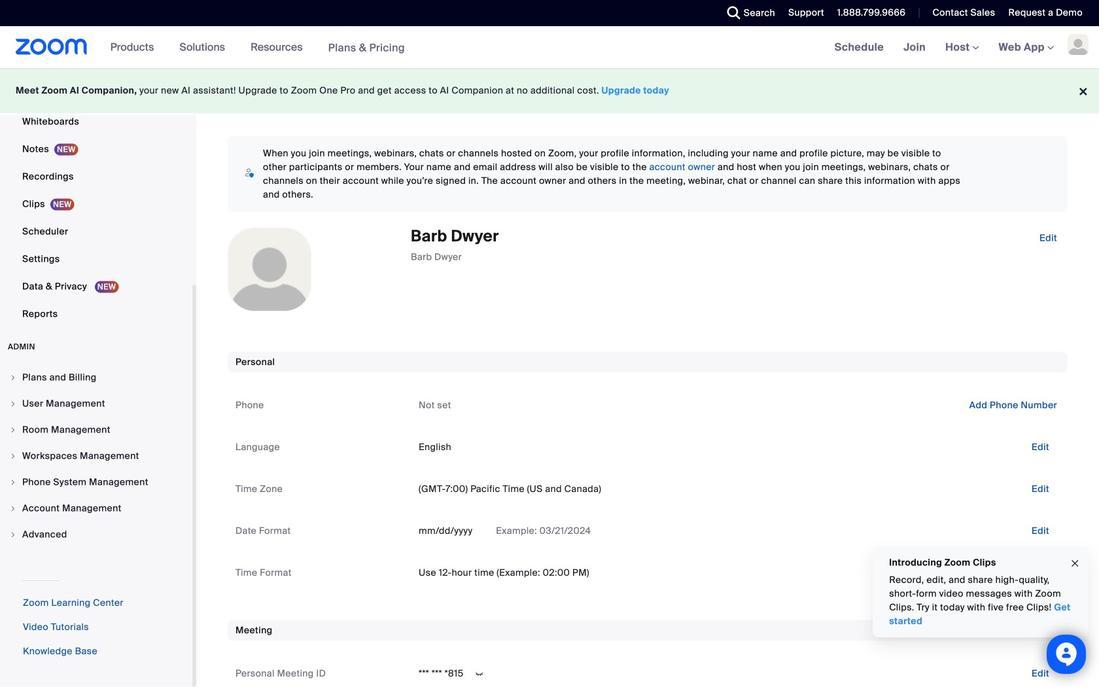 Task type: vqa. For each thing, say whether or not it's contained in the screenshot.
leftmost of
no



Task type: locate. For each thing, give the bounding box(es) containing it.
2 vertical spatial right image
[[9, 478, 17, 486]]

right image
[[9, 374, 17, 382], [9, 400, 17, 408], [9, 478, 17, 486]]

1 vertical spatial right image
[[9, 400, 17, 408]]

menu item
[[0, 365, 192, 390], [0, 391, 192, 416], [0, 418, 192, 442], [0, 444, 192, 469], [0, 470, 192, 495], [0, 496, 192, 521], [0, 522, 192, 547]]

3 right image from the top
[[9, 505, 17, 512]]

1 menu item from the top
[[0, 365, 192, 390]]

banner
[[0, 26, 1100, 69]]

1 right image from the top
[[9, 426, 17, 434]]

footer
[[0, 68, 1100, 113]]

1 right image from the top
[[9, 374, 17, 382]]

0 vertical spatial right image
[[9, 374, 17, 382]]

2 right image from the top
[[9, 400, 17, 408]]

right image
[[9, 426, 17, 434], [9, 452, 17, 460], [9, 505, 17, 512], [9, 531, 17, 539]]



Task type: describe. For each thing, give the bounding box(es) containing it.
personal menu menu
[[0, 0, 192, 329]]

admin menu menu
[[0, 365, 192, 548]]

4 menu item from the top
[[0, 444, 192, 469]]

close image
[[1070, 556, 1081, 571]]

3 menu item from the top
[[0, 418, 192, 442]]

profile picture image
[[1068, 34, 1089, 55]]

7 menu item from the top
[[0, 522, 192, 547]]

show personal meeting id image
[[469, 668, 490, 680]]

4 right image from the top
[[9, 531, 17, 539]]

2 right image from the top
[[9, 452, 17, 460]]

6 menu item from the top
[[0, 496, 192, 521]]

meetings navigation
[[825, 26, 1100, 69]]

edit user photo image
[[259, 264, 280, 276]]

2 menu item from the top
[[0, 391, 192, 416]]

5 menu item from the top
[[0, 470, 192, 495]]

zoom logo image
[[16, 39, 87, 55]]

user photo image
[[228, 228, 311, 311]]

3 right image from the top
[[9, 478, 17, 486]]

product information navigation
[[101, 26, 415, 69]]



